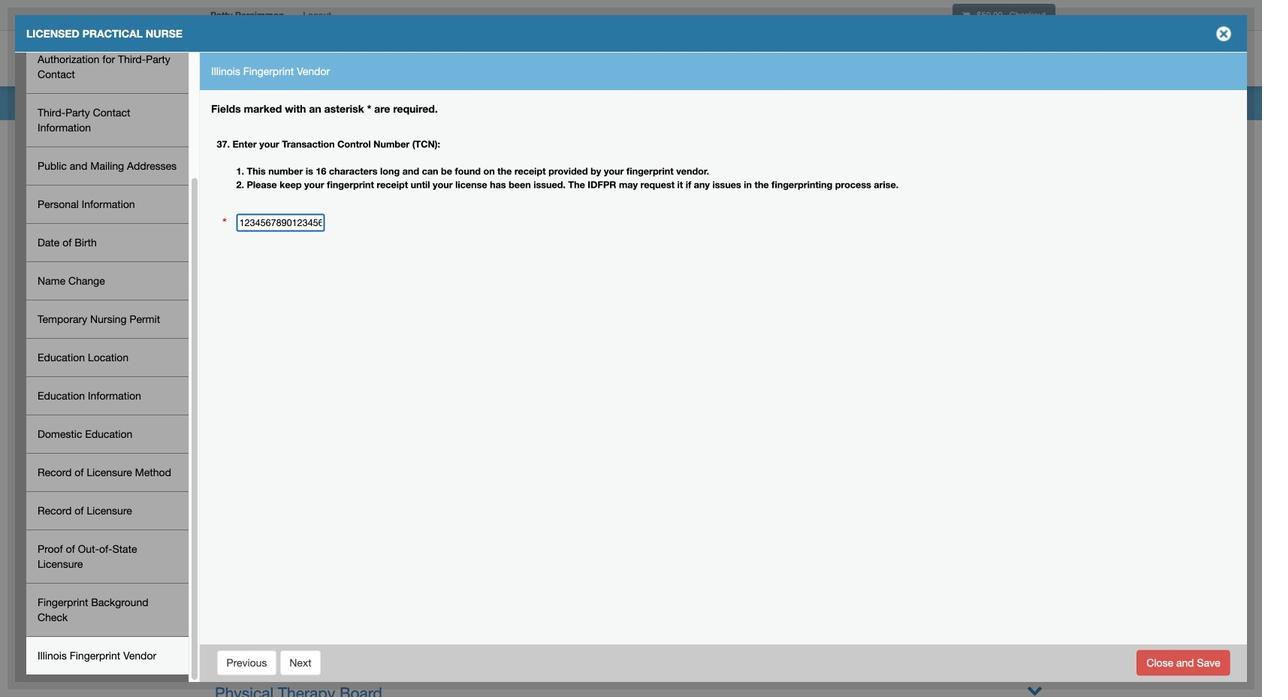 Task type: locate. For each thing, give the bounding box(es) containing it.
close window image
[[1212, 22, 1236, 46]]

shopping cart image
[[962, 11, 970, 19]]

None text field
[[236, 214, 325, 232]]

None button
[[217, 650, 277, 676], [280, 650, 321, 676], [1137, 650, 1230, 676], [217, 650, 277, 676], [280, 650, 321, 676], [1137, 650, 1230, 676]]

chevron down image
[[1027, 633, 1043, 648], [1027, 682, 1043, 697]]

0 vertical spatial chevron down image
[[1027, 633, 1043, 648]]

1 vertical spatial chevron down image
[[1027, 682, 1043, 697]]

2 chevron down image from the top
[[1027, 682, 1043, 697]]



Task type: vqa. For each thing, say whether or not it's contained in the screenshot.
second upload from the bottom of the page
no



Task type: describe. For each thing, give the bounding box(es) containing it.
illinois department of financial and professional regulation image
[[203, 34, 545, 82]]

1 chevron down image from the top
[[1027, 633, 1043, 648]]



